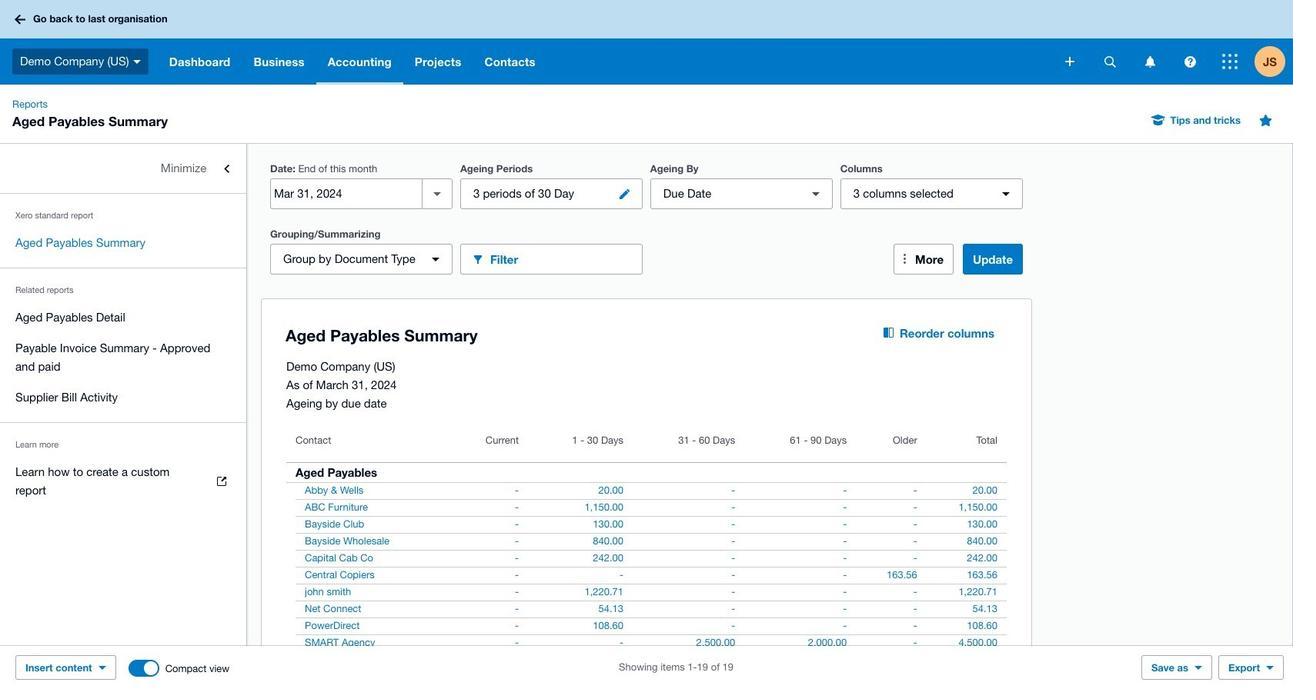 Task type: describe. For each thing, give the bounding box(es) containing it.
Select end date field
[[271, 179, 422, 209]]

remove from favorites image
[[1250, 105, 1281, 136]]



Task type: vqa. For each thing, say whether or not it's contained in the screenshot.
Report title FIELD
yes



Task type: locate. For each thing, give the bounding box(es) containing it.
svg image
[[15, 14, 25, 24], [1223, 54, 1238, 69], [1105, 56, 1116, 67], [1066, 57, 1075, 66]]

0 horizontal spatial svg image
[[133, 60, 141, 64]]

banner
[[0, 0, 1294, 85]]

1 horizontal spatial svg image
[[1145, 56, 1155, 67]]

2 horizontal spatial svg image
[[1185, 56, 1196, 67]]

Report title field
[[282, 319, 847, 354]]

list of convenience dates image
[[422, 179, 453, 209]]

svg image
[[1145, 56, 1155, 67], [1185, 56, 1196, 67], [133, 60, 141, 64]]

report output element
[[286, 426, 1007, 690]]



